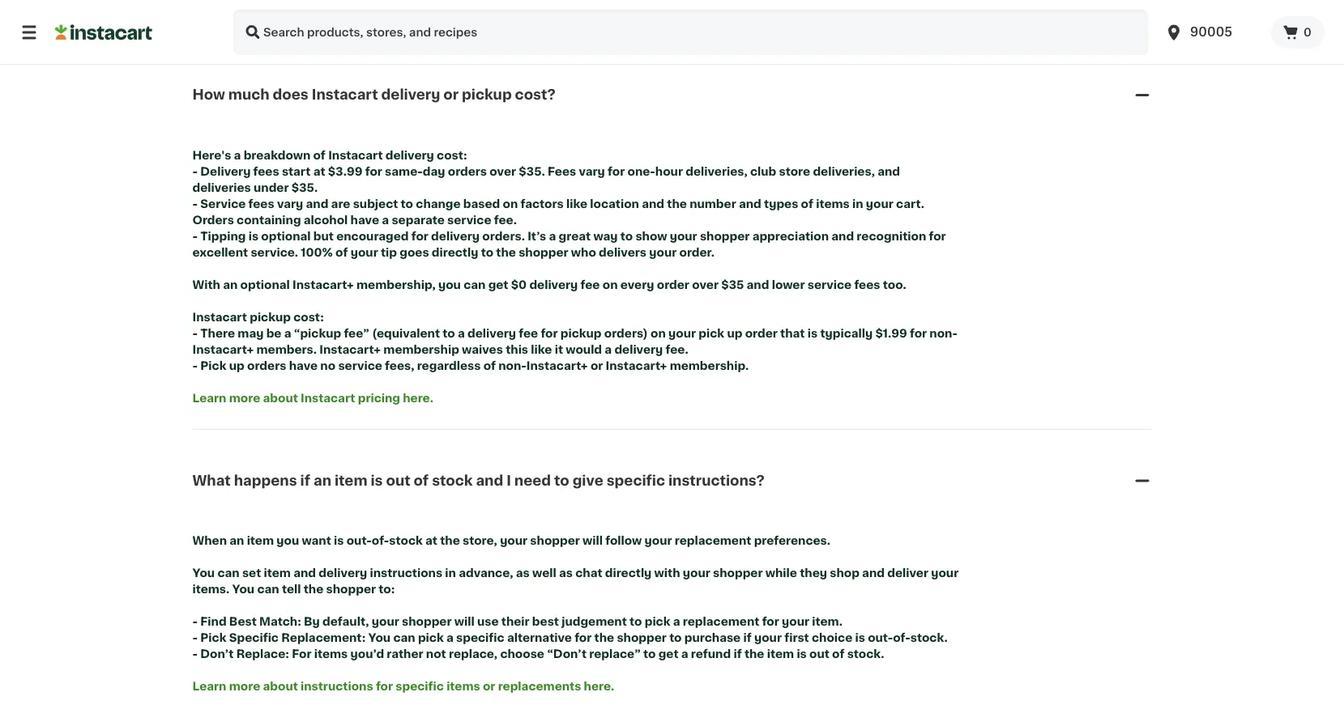 Task type: describe. For each thing, give the bounding box(es) containing it.
0 horizontal spatial vary
[[277, 199, 303, 210]]

learn more about instructions for specific items or replacements here.
[[192, 682, 614, 693]]

instacart+ down it
[[527, 361, 588, 372]]

way
[[593, 231, 618, 242]]

instacart+ down fee"
[[319, 345, 381, 356]]

you for find
[[368, 633, 391, 645]]

to right 'replace"'
[[643, 650, 656, 661]]

specific inside dropdown button
[[607, 474, 665, 488]]

encouraged
[[336, 231, 409, 242]]

great
[[559, 231, 591, 242]]

$0
[[511, 280, 527, 291]]

well
[[532, 569, 556, 580]]

how much does instacart delivery or pickup cost? button
[[192, 66, 1152, 124]]

2 horizontal spatial service
[[808, 280, 852, 291]]

alternative
[[507, 633, 572, 645]]

advance,
[[459, 569, 513, 580]]

- find best match: by default, your shopper will use their best judgement to pick a replacement for your item. - pick specific replacement: you can pick a specific alternative for the shopper to purchase if your first choice is out-of-stock. - don't replace: for items you'd rather not replace, choose "don't replace" to get a refund if the item is out of stock.
[[192, 617, 948, 661]]

deliveries
[[192, 183, 251, 194]]

here's
[[192, 150, 231, 161]]

100%
[[301, 247, 333, 259]]

instacart+ down orders)
[[606, 361, 667, 372]]

delivery
[[200, 166, 251, 178]]

change
[[416, 199, 461, 210]]

a right it's
[[549, 231, 556, 242]]

in inside you can set item and delivery instructions in advance, as well as chat directly with your shopper while they shop and deliver your items. you can tell the shopper to:
[[445, 569, 456, 580]]

the right the 'refund'
[[745, 650, 764, 661]]

is inside here's a breakdown of instacart delivery cost: - delivery fees start at $3.99 for same-day orders over $35. fees vary for one-hour deliveries, club store deliveries, and deliveries under $35. - service fees vary and are subject to change based on factors like location and the number and types of items in your cart. orders containing alcohol have a separate service fee. - tipping is optional but encouraged for delivery orders. it's a great way to show your shopper appreciation and recognition for excellent service. 100% of your tip goes directly to the shopper who delivers your order.
[[248, 231, 259, 242]]

one-
[[627, 166, 655, 178]]

store,
[[463, 536, 497, 547]]

can down the "set"
[[257, 585, 279, 596]]

that
[[780, 328, 805, 340]]

more for learn more about instacart pricing here.
[[229, 393, 260, 405]]

learn more about instacart pricing here. link
[[192, 393, 433, 405]]

hour
[[655, 166, 683, 178]]

pick inside instacart pickup cost: - there may be a "pickup fee" (equivalent to a delivery fee for pickup orders) on your pick up order that is typically $1.99 for non- instacart+ members. instacart+ membership waives this like it would a delivery fee. - pick up orders have no service fees, regardless of non-instacart+ or instacart+ membership.
[[699, 328, 724, 340]]

is inside dropdown button
[[371, 474, 383, 488]]

waives
[[462, 345, 503, 356]]

day
[[423, 166, 445, 178]]

an for item
[[229, 536, 244, 547]]

1 vertical spatial if
[[743, 633, 752, 645]]

and up 'show'
[[642, 199, 664, 210]]

how
[[192, 88, 225, 102]]

90005
[[1190, 26, 1232, 38]]

instacart+ down there
[[192, 345, 254, 356]]

same-
[[385, 166, 423, 178]]

shopper up not
[[402, 617, 452, 628]]

typically
[[820, 328, 873, 340]]

chat
[[575, 569, 602, 580]]

rather
[[387, 650, 423, 661]]

to up delivers on the left top
[[620, 231, 633, 242]]

service inside here's a breakdown of instacart delivery cost: - delivery fees start at $3.99 for same-day orders over $35. fees vary for one-hour deliveries, club store deliveries, and deliveries under $35. - service fees vary and are subject to change based on factors like location and the number and types of items in your cart. orders containing alcohol have a separate service fee. - tipping is optional but encouraged for delivery orders. it's a great way to show your shopper appreciation and recognition for excellent service. 100% of your tip goes directly to the shopper who delivers your order.
[[447, 215, 491, 226]]

shopper up the default, on the bottom of the page
[[326, 585, 376, 596]]

choice
[[812, 633, 853, 645]]

learn more about pickup orders here.
[[192, 7, 417, 19]]

to up 'replace"'
[[630, 617, 642, 628]]

(equivalent
[[372, 328, 440, 340]]

the down hour
[[667, 199, 687, 210]]

stock for of-
[[389, 536, 423, 547]]

out- inside '- find best match: by default, your shopper will use their best judgement to pick a replacement for your item. - pick specific replacement: you can pick a specific alternative for the shopper to purchase if your first choice is out-of-stock. - don't replace: for items you'd rather not replace, choose "don't replace" to get a refund if the item is out of stock.'
[[868, 633, 893, 645]]

for down 'you'd'
[[376, 682, 393, 693]]

optional inside here's a breakdown of instacart delivery cost: - delivery fees start at $3.99 for same-day orders over $35. fees vary for one-hour deliveries, club store deliveries, and deliveries under $35. - service fees vary and are subject to change based on factors like location and the number and types of items in your cart. orders containing alcohol have a separate service fee. - tipping is optional but encouraged for delivery orders. it's a great way to show your shopper appreciation and recognition for excellent service. 100% of your tip goes directly to the shopper who delivers your order.
[[261, 231, 311, 242]]

0 horizontal spatial non-
[[498, 361, 527, 372]]

1 horizontal spatial non-
[[930, 328, 958, 340]]

a down subject
[[382, 215, 389, 226]]

tipping
[[200, 231, 246, 242]]

start
[[282, 166, 311, 178]]

item inside you can set item and delivery instructions in advance, as well as chat directly with your shopper while they shop and deliver your items. you can tell the shopper to:
[[264, 569, 291, 580]]

fee inside instacart pickup cost: - there may be a "pickup fee" (equivalent to a delivery fee for pickup orders) on your pick up order that is typically $1.99 for non- instacart+ members. instacart+ membership waives this like it would a delivery fee. - pick up orders have no service fees, regardless of non-instacart+ or instacart+ membership.
[[519, 328, 538, 340]]

when an item you want is out-of-stock at the store, your shopper will follow your replacement preferences.
[[192, 536, 831, 547]]

1 vertical spatial optional
[[240, 280, 290, 291]]

a up replace,
[[446, 633, 454, 645]]

instructions inside you can set item and delivery instructions in advance, as well as chat directly with your shopper while they shop and deliver your items. you can tell the shopper to:
[[370, 569, 442, 580]]

your down to:
[[372, 617, 399, 628]]

members.
[[256, 345, 317, 356]]

delivery inside dropdown button
[[381, 88, 440, 102]]

items inside here's a breakdown of instacart delivery cost: - delivery fees start at $3.99 for same-day orders over $35. fees vary for one-hour deliveries, club store deliveries, and deliveries under $35. - service fees vary and are subject to change based on factors like location and the number and types of items in your cart. orders containing alcohol have a separate service fee. - tipping is optional but encouraged for delivery orders. it's a great way to show your shopper appreciation and recognition for excellent service. 100% of your tip goes directly to the shopper who delivers your order.
[[816, 199, 850, 210]]

for down judgement
[[575, 633, 592, 645]]

of inside '- find best match: by default, your shopper will use their best judgement to pick a replacement for your item. - pick specific replacement: you can pick a specific alternative for the shopper to purchase if your first choice is out-of-stock. - don't replace: for items you'd rather not replace, choose "don't replace" to get a refund if the item is out of stock.'
[[832, 650, 845, 661]]

and right shop
[[862, 569, 885, 580]]

0 vertical spatial of-
[[372, 536, 389, 547]]

service inside instacart pickup cost: - there may be a "pickup fee" (equivalent to a delivery fee for pickup orders) on your pick up order that is typically $1.99 for non- instacart+ members. instacart+ membership waives this like it would a delivery fee. - pick up orders have no service fees, regardless of non-instacart+ or instacart+ membership.
[[338, 361, 382, 372]]

instructions?
[[668, 474, 765, 488]]

your left cart. on the top right of the page
[[866, 199, 894, 210]]

the left store,
[[440, 536, 460, 547]]

here. for learn more about instacart pricing here.
[[403, 393, 433, 405]]

0 vertical spatial vary
[[579, 166, 605, 178]]

order inside instacart pickup cost: - there may be a "pickup fee" (equivalent to a delivery fee for pickup orders) on your pick up order that is typically $1.99 for non- instacart+ members. instacart+ membership waives this like it would a delivery fee. - pick up orders have no service fees, regardless of non-instacart+ or instacart+ membership.
[[745, 328, 778, 340]]

orders inside here's a breakdown of instacart delivery cost: - delivery fees start at $3.99 for same-day orders over $35. fees vary for one-hour deliveries, club store deliveries, and deliveries under $35. - service fees vary and are subject to change based on factors like location and the number and types of items in your cart. orders containing alcohol have a separate service fee. - tipping is optional but encouraged for delivery orders. it's a great way to show your shopper appreciation and recognition for excellent service. 100% of your tip goes directly to the shopper who delivers your order.
[[448, 166, 487, 178]]

1 horizontal spatial fee
[[581, 280, 600, 291]]

your left "first"
[[754, 633, 782, 645]]

i
[[507, 474, 511, 488]]

cart.
[[896, 199, 925, 210]]

you for can
[[232, 585, 255, 596]]

Search field
[[233, 10, 1148, 55]]

fees
[[548, 166, 576, 178]]

service
[[200, 199, 246, 210]]

about for instructions
[[263, 682, 298, 693]]

and right the $35
[[747, 280, 769, 291]]

are
[[331, 199, 350, 210]]

membership,
[[357, 280, 436, 291]]

fees,
[[385, 361, 414, 372]]

0 vertical spatial $35.
[[519, 166, 545, 178]]

about for pickup
[[263, 7, 298, 19]]

will inside '- find best match: by default, your shopper will use their best judgement to pick a replacement for your item. - pick specific replacement: you can pick a specific alternative for the shopper to purchase if your first choice is out-of-stock. - don't replace: for items you'd rather not replace, choose "don't replace" to get a refund if the item is out of stock.'
[[454, 617, 475, 628]]

1 vertical spatial up
[[229, 361, 245, 372]]

preferences.
[[754, 536, 831, 547]]

a down with
[[673, 617, 680, 628]]

subject
[[353, 199, 398, 210]]

the down orders.
[[496, 247, 516, 259]]

0 vertical spatial fees
[[253, 166, 279, 178]]

4 - from the top
[[192, 328, 198, 340]]

the down judgement
[[594, 633, 614, 645]]

replace:
[[236, 650, 289, 661]]

orders.
[[482, 231, 525, 242]]

orders
[[192, 215, 234, 226]]

1 horizontal spatial items
[[447, 682, 480, 693]]

what happens if an item is out of stock and i need to give specific instructions?
[[192, 474, 765, 488]]

match:
[[259, 617, 301, 628]]

0 horizontal spatial $35.
[[291, 183, 318, 194]]

a left the 'refund'
[[681, 650, 688, 661]]

0 vertical spatial up
[[727, 328, 742, 340]]

replacement inside '- find best match: by default, your shopper will use their best judgement to pick a replacement for your item. - pick specific replacement: you can pick a specific alternative for the shopper to purchase if your first choice is out-of-stock. - don't replace: for items you'd rather not replace, choose "don't replace" to get a refund if the item is out of stock.'
[[683, 617, 759, 628]]

out inside '- find best match: by default, your shopper will use their best judgement to pick a replacement for your item. - pick specific replacement: you can pick a specific alternative for the shopper to purchase if your first choice is out-of-stock. - don't replace: for items you'd rather not replace, choose "don't replace" to get a refund if the item is out of stock.'
[[809, 650, 830, 661]]

over inside here's a breakdown of instacart delivery cost: - delivery fees start at $3.99 for same-day orders over $35. fees vary for one-hour deliveries, club store deliveries, and deliveries under $35. - service fees vary and are subject to change based on factors like location and the number and types of items in your cart. orders containing alcohol have a separate service fee. - tipping is optional but encouraged for delivery orders. it's a great way to show your shopper appreciation and recognition for excellent service. 100% of your tip goes directly to the shopper who delivers your order.
[[490, 166, 516, 178]]

learn for learn more about instacart pricing here.
[[192, 393, 226, 405]]

a down orders)
[[605, 345, 612, 356]]

goes
[[400, 247, 429, 259]]

for right the recognition
[[929, 231, 946, 242]]

they
[[800, 569, 827, 580]]

set
[[242, 569, 261, 580]]

your down 'show'
[[649, 247, 677, 259]]

shop
[[830, 569, 860, 580]]

store
[[779, 166, 810, 178]]

here's a breakdown of instacart delivery cost: - delivery fees start at $3.99 for same-day orders over $35. fees vary for one-hour deliveries, club store deliveries, and deliveries under $35. - service fees vary and are subject to change based on factors like location and the number and types of items in your cart. orders containing alcohol have a separate service fee. - tipping is optional but encouraged for delivery orders. it's a great way to show your shopper appreciation and recognition for excellent service. 100% of your tip goes directly to the shopper who delivers your order.
[[192, 150, 949, 259]]

1 90005 button from the left
[[1155, 10, 1271, 55]]

to up separate
[[401, 199, 413, 210]]

2 vertical spatial pick
[[418, 633, 444, 645]]

every
[[620, 280, 654, 291]]

regardless
[[417, 361, 481, 372]]

1 vertical spatial at
[[425, 536, 437, 547]]

tip
[[381, 247, 397, 259]]

your up "first"
[[782, 617, 809, 628]]

happens
[[234, 474, 297, 488]]

like inside instacart pickup cost: - there may be a "pickup fee" (equivalent to a delivery fee for pickup orders) on your pick up order that is typically $1.99 for non- instacart+ members. instacart+ membership waives this like it would a delivery fee. - pick up orders have no service fees, regardless of non-instacart+ or instacart+ membership.
[[531, 345, 552, 356]]

learn for learn more about pickup orders here.
[[192, 7, 226, 19]]

0 vertical spatial orders
[[344, 7, 384, 19]]

and left types at the right
[[739, 199, 761, 210]]

pricing
[[358, 393, 400, 405]]

with an optional instacart+ membership, you can get $0 delivery fee on every order over $35 and lower service fees too.
[[192, 280, 906, 291]]

while
[[765, 569, 797, 580]]

types
[[764, 199, 798, 210]]

shopper up 'replace"'
[[617, 633, 667, 645]]

under
[[254, 183, 289, 194]]

for right $3.99 on the top of page
[[365, 166, 382, 178]]

of- inside '- find best match: by default, your shopper will use their best judgement to pick a replacement for your item. - pick specific replacement: you can pick a specific alternative for the shopper to purchase if your first choice is out-of-stock. - don't replace: for items you'd rather not replace, choose "don't replace" to get a refund if the item is out of stock.'
[[893, 633, 911, 645]]

your up order.
[[670, 231, 697, 242]]

your right the deliver
[[931, 569, 959, 580]]

breakdown
[[244, 150, 311, 161]]

who
[[571, 247, 596, 259]]

specific inside '- find best match: by default, your shopper will use their best judgement to pick a replacement for your item. - pick specific replacement: you can pick a specific alternative for the shopper to purchase if your first choice is out-of-stock. - don't replace: for items you'd rather not replace, choose "don't replace" to get a refund if the item is out of stock.'
[[456, 633, 504, 645]]

item inside dropdown button
[[335, 474, 367, 488]]

3 - from the top
[[192, 231, 198, 242]]

an inside dropdown button
[[314, 474, 331, 488]]

0
[[1304, 27, 1312, 38]]

at inside here's a breakdown of instacart delivery cost: - delivery fees start at $3.99 for same-day orders over $35. fees vary for one-hour deliveries, club store deliveries, and deliveries under $35. - service fees vary and are subject to change based on factors like location and the number and types of items in your cart. orders containing alcohol have a separate service fee. - tipping is optional but encouraged for delivery orders. it's a great way to show your shopper appreciation and recognition for excellent service. 100% of your tip goes directly to the shopper who delivers your order.
[[313, 166, 325, 178]]

learn for learn more about instructions for specific items or replacements here.
[[192, 682, 226, 693]]

follow
[[605, 536, 642, 547]]

cost?
[[515, 88, 556, 102]]

delivery inside you can set item and delivery instructions in advance, as well as chat directly with your shopper while they shop and deliver your items. you can tell the shopper to:
[[319, 569, 367, 580]]

and up tell
[[293, 569, 316, 580]]

find
[[200, 617, 227, 628]]

your right store,
[[500, 536, 528, 547]]

1 vertical spatial fees
[[248, 199, 274, 210]]

pick inside instacart pickup cost: - there may be a "pickup fee" (equivalent to a delivery fee for pickup orders) on your pick up order that is typically $1.99 for non- instacart+ members. instacart+ membership waives this like it would a delivery fee. - pick up orders have no service fees, regardless of non-instacart+ or instacart+ membership.
[[200, 361, 226, 372]]

and left the recognition
[[831, 231, 854, 242]]

1 as from the left
[[516, 569, 530, 580]]

an for optional
[[223, 280, 238, 291]]

1 vertical spatial instructions
[[301, 682, 373, 693]]

shopper up well
[[530, 536, 580, 547]]

$1.99
[[875, 328, 907, 340]]

1 vertical spatial you
[[277, 536, 299, 547]]

of inside instacart pickup cost: - there may be a "pickup fee" (equivalent to a delivery fee for pickup orders) on your pick up order that is typically $1.99 for non- instacart+ members. instacart+ membership waives this like it would a delivery fee. - pick up orders have no service fees, regardless of non-instacart+ or instacart+ membership.
[[483, 361, 496, 372]]

shopper up order.
[[700, 231, 750, 242]]

2 90005 button from the left
[[1164, 10, 1262, 55]]

to down orders.
[[481, 247, 493, 259]]

2 vertical spatial fees
[[854, 280, 880, 291]]

shopper left while
[[713, 569, 763, 580]]

2 deliveries, from the left
[[813, 166, 875, 178]]

it's
[[528, 231, 546, 242]]

and inside dropdown button
[[476, 474, 503, 488]]

and up cart. on the top right of the page
[[878, 166, 900, 178]]

delivers
[[599, 247, 647, 259]]

membership
[[383, 345, 459, 356]]

like inside here's a breakdown of instacart delivery cost: - delivery fees start at $3.99 for same-day orders over $35. fees vary for one-hour deliveries, club store deliveries, and deliveries under $35. - service fees vary and are subject to change based on factors like location and the number and types of items in your cart. orders containing alcohol have a separate service fee. - tipping is optional but encouraged for delivery orders. it's a great way to show your shopper appreciation and recognition for excellent service. 100% of your tip goes directly to the shopper who delivers your order.
[[566, 199, 587, 210]]

to inside instacart pickup cost: - there may be a "pickup fee" (equivalent to a delivery fee for pickup orders) on your pick up order that is typically $1.99 for non- instacart+ members. instacart+ membership waives this like it would a delivery fee. - pick up orders have no service fees, regardless of non-instacart+ or instacart+ membership.
[[443, 328, 455, 340]]

$3.99
[[328, 166, 363, 178]]

and up alcohol
[[306, 199, 328, 210]]

0 vertical spatial order
[[657, 280, 689, 291]]

with
[[192, 280, 220, 291]]

not
[[426, 650, 446, 661]]

pick inside '- find best match: by default, your shopper will use their best judgement to pick a replacement for your item. - pick specific replacement: you can pick a specific alternative for the shopper to purchase if your first choice is out-of-stock. - don't replace: for items you'd rather not replace, choose "don't replace" to get a refund if the item is out of stock.'
[[200, 633, 226, 645]]



Task type: vqa. For each thing, say whether or not it's contained in the screenshot.
99 corresponding to 5
no



Task type: locate. For each thing, give the bounding box(es) containing it.
in left advance,
[[445, 569, 456, 580]]

0 horizontal spatial over
[[490, 166, 516, 178]]

0 horizontal spatial as
[[516, 569, 530, 580]]

7 - from the top
[[192, 633, 198, 645]]

0 vertical spatial replacement
[[675, 536, 751, 547]]

2 horizontal spatial if
[[743, 633, 752, 645]]

or down replace,
[[483, 682, 495, 693]]

fee. up 'membership.'
[[666, 345, 688, 356]]

instacart inside instacart pickup cost: - there may be a "pickup fee" (equivalent to a delivery fee for pickup orders) on your pick up order that is typically $1.99 for non- instacart+ members. instacart+ membership waives this like it would a delivery fee. - pick up orders have no service fees, regardless of non-instacart+ or instacart+ membership.
[[192, 312, 247, 323]]

lower
[[772, 280, 805, 291]]

0 horizontal spatial will
[[454, 617, 475, 628]]

stock for of
[[432, 474, 473, 488]]

1 horizontal spatial service
[[447, 215, 491, 226]]

2 learn from the top
[[192, 393, 226, 405]]

0 vertical spatial on
[[503, 199, 518, 210]]

pick
[[699, 328, 724, 340], [645, 617, 670, 628], [418, 633, 444, 645]]

default,
[[323, 617, 369, 628]]

shopper
[[700, 231, 750, 242], [519, 247, 568, 259], [530, 536, 580, 547], [713, 569, 763, 580], [326, 585, 376, 596], [402, 617, 452, 628], [617, 633, 667, 645]]

replacements
[[498, 682, 581, 693]]

0 vertical spatial cost:
[[437, 150, 467, 161]]

will left use
[[454, 617, 475, 628]]

have up encouraged
[[350, 215, 379, 226]]

your down encouraged
[[351, 247, 378, 259]]

factors
[[521, 199, 564, 210]]

how much does instacart delivery or pickup cost?
[[192, 88, 556, 102]]

0 vertical spatial directly
[[432, 247, 478, 259]]

for up it
[[541, 328, 558, 340]]

non- down this at the left
[[498, 361, 527, 372]]

membership.
[[670, 361, 749, 372]]

6 - from the top
[[192, 617, 198, 628]]

you
[[192, 569, 215, 580], [232, 585, 255, 596], [368, 633, 391, 645]]

1 horizontal spatial order
[[745, 328, 778, 340]]

there
[[200, 328, 235, 340]]

0 horizontal spatial get
[[488, 280, 508, 291]]

fee. up orders.
[[494, 215, 517, 226]]

directly right goes
[[432, 247, 478, 259]]

order.
[[679, 247, 715, 259]]

None search field
[[233, 10, 1148, 55]]

or inside dropdown button
[[443, 88, 459, 102]]

on
[[503, 199, 518, 210], [603, 280, 618, 291], [651, 328, 666, 340]]

0 horizontal spatial pick
[[418, 633, 444, 645]]

to left give
[[554, 474, 569, 488]]

item.
[[812, 617, 843, 628]]

but
[[313, 231, 334, 242]]

items down replace,
[[447, 682, 480, 693]]

the inside you can set item and delivery instructions in advance, as well as chat directly with your shopper while they shop and deliver your items. you can tell the shopper to:
[[304, 585, 324, 596]]

directly
[[432, 247, 478, 259], [605, 569, 652, 580]]

stock
[[432, 474, 473, 488], [389, 536, 423, 547]]

about for instacart
[[263, 393, 298, 405]]

up down may
[[229, 361, 245, 372]]

3 about from the top
[[263, 682, 298, 693]]

1 vertical spatial about
[[263, 393, 298, 405]]

1 vertical spatial like
[[531, 345, 552, 356]]

2 vertical spatial on
[[651, 328, 666, 340]]

2 vertical spatial orders
[[247, 361, 286, 372]]

your inside instacart pickup cost: - there may be a "pickup fee" (equivalent to a delivery fee for pickup orders) on your pick up order that is typically $1.99 for non- instacart+ members. instacart+ membership waives this like it would a delivery fee. - pick up orders have no service fees, regardless of non-instacart+ or instacart+ membership.
[[668, 328, 696, 340]]

fees up under
[[253, 166, 279, 178]]

0 horizontal spatial stock
[[389, 536, 423, 547]]

0 vertical spatial more
[[229, 7, 260, 19]]

a up delivery
[[234, 150, 241, 161]]

to inside dropdown button
[[554, 474, 569, 488]]

specific
[[229, 633, 279, 645]]

a up waives at the left
[[458, 328, 465, 340]]

can up rather
[[393, 633, 415, 645]]

$35. down start
[[291, 183, 318, 194]]

cost: inside here's a breakdown of instacart delivery cost: - delivery fees start at $3.99 for same-day orders over $35. fees vary for one-hour deliveries, club store deliveries, and deliveries under $35. - service fees vary and are subject to change based on factors like location and the number and types of items in your cart. orders containing alcohol have a separate service fee. - tipping is optional but encouraged for delivery orders. it's a great way to show your shopper appreciation and recognition for excellent service. 100% of your tip goes directly to the shopper who delivers your order.
[[437, 150, 467, 161]]

2 about from the top
[[263, 393, 298, 405]]

to up membership
[[443, 328, 455, 340]]

1 vertical spatial on
[[603, 280, 618, 291]]

1 horizontal spatial in
[[852, 199, 863, 210]]

instacart logo image
[[55, 23, 152, 42]]

5 - from the top
[[192, 361, 198, 372]]

2 more from the top
[[229, 393, 260, 405]]

2 vertical spatial about
[[263, 682, 298, 693]]

1 deliveries, from the left
[[686, 166, 748, 178]]

1 vertical spatial replacement
[[683, 617, 759, 628]]

an right when
[[229, 536, 244, 547]]

over up based
[[490, 166, 516, 178]]

stock inside dropdown button
[[432, 474, 473, 488]]

1 vertical spatial of-
[[893, 633, 911, 645]]

1 vertical spatial stock.
[[847, 650, 884, 661]]

you inside '- find best match: by default, your shopper will use their best judgement to pick a replacement for your item. - pick specific replacement: you can pick a specific alternative for the shopper to purchase if your first choice is out-of-stock. - don't replace: for items you'd rather not replace, choose "don't replace" to get a refund if the item is out of stock.'
[[368, 633, 391, 645]]

you
[[438, 280, 461, 291], [277, 536, 299, 547]]

you down the "set"
[[232, 585, 255, 596]]

instacart
[[312, 88, 378, 102], [328, 150, 383, 161], [192, 312, 247, 323], [301, 393, 355, 405]]

fee down who in the left of the page
[[581, 280, 600, 291]]

about
[[263, 7, 298, 19], [263, 393, 298, 405], [263, 682, 298, 693]]

fees up containing
[[248, 199, 274, 210]]

club
[[750, 166, 776, 178]]

stock left i
[[432, 474, 473, 488]]

over left the $35
[[692, 280, 719, 291]]

service down based
[[447, 215, 491, 226]]

2 vertical spatial learn
[[192, 682, 226, 693]]

on inside instacart pickup cost: - there may be a "pickup fee" (equivalent to a delivery fee for pickup orders) on your pick up order that is typically $1.99 for non- instacart+ members. instacart+ membership waives this like it would a delivery fee. - pick up orders have no service fees, regardless of non-instacart+ or instacart+ membership.
[[651, 328, 666, 340]]

1 vertical spatial pick
[[200, 633, 226, 645]]

1 horizontal spatial of-
[[893, 633, 911, 645]]

in inside here's a breakdown of instacart delivery cost: - delivery fees start at $3.99 for same-day orders over $35. fees vary for one-hour deliveries, club store deliveries, and deliveries under $35. - service fees vary and are subject to change based on factors like location and the number and types of items in your cart. orders containing alcohol have a separate service fee. - tipping is optional but encouraged for delivery orders. it's a great way to show your shopper appreciation and recognition for excellent service. 100% of your tip goes directly to the shopper who delivers your order.
[[852, 199, 863, 210]]

excellent
[[192, 247, 248, 259]]

for down while
[[762, 617, 779, 628]]

or inside instacart pickup cost: - there may be a "pickup fee" (equivalent to a delivery fee for pickup orders) on your pick up order that is typically $1.99 for non- instacart+ members. instacart+ membership waives this like it would a delivery fee. - pick up orders have no service fees, regardless of non-instacart+ or instacart+ membership.
[[591, 361, 603, 372]]

of- up to:
[[372, 536, 389, 547]]

2 horizontal spatial pick
[[699, 328, 724, 340]]

for left 'one-'
[[608, 166, 625, 178]]

to left purchase
[[669, 633, 682, 645]]

for
[[365, 166, 382, 178], [608, 166, 625, 178], [411, 231, 428, 242], [929, 231, 946, 242], [541, 328, 558, 340], [910, 328, 927, 340], [762, 617, 779, 628], [575, 633, 592, 645], [376, 682, 393, 693]]

pick down 'find'
[[200, 633, 226, 645]]

0 horizontal spatial specific
[[396, 682, 444, 693]]

specific down rather
[[396, 682, 444, 693]]

and
[[878, 166, 900, 178], [306, 199, 328, 210], [642, 199, 664, 210], [739, 199, 761, 210], [831, 231, 854, 242], [747, 280, 769, 291], [476, 474, 503, 488], [293, 569, 316, 580], [862, 569, 885, 580]]

1 horizontal spatial you
[[438, 280, 461, 291]]

will left follow
[[583, 536, 603, 547]]

stock.
[[911, 633, 948, 645], [847, 650, 884, 661]]

8 - from the top
[[192, 650, 198, 661]]

instacart inside dropdown button
[[312, 88, 378, 102]]

does
[[273, 88, 308, 102]]

pickup inside dropdown button
[[462, 88, 512, 102]]

items
[[816, 199, 850, 210], [314, 650, 348, 661], [447, 682, 480, 693]]

1 horizontal spatial $35.
[[519, 166, 545, 178]]

"pickup
[[294, 328, 341, 340]]

shopper down it's
[[519, 247, 568, 259]]

up
[[727, 328, 742, 340], [229, 361, 245, 372]]

instacart inside here's a breakdown of instacart delivery cost: - delivery fees start at $3.99 for same-day orders over $35. fees vary for one-hour deliveries, club store deliveries, and deliveries under $35. - service fees vary and are subject to change based on factors like location and the number and types of items in your cart. orders containing alcohol have a separate service fee. - tipping is optional but encouraged for delivery orders. it's a great way to show your shopper appreciation and recognition for excellent service. 100% of your tip goes directly to the shopper who delivers your order.
[[328, 150, 383, 161]]

for right $1.99
[[910, 328, 927, 340]]

0 vertical spatial at
[[313, 166, 325, 178]]

1 horizontal spatial at
[[425, 536, 437, 547]]

number
[[690, 199, 736, 210]]

1 horizontal spatial vary
[[579, 166, 605, 178]]

instacart up $3.99 on the top of page
[[328, 150, 383, 161]]

have inside here's a breakdown of instacart delivery cost: - delivery fees start at $3.99 for same-day orders over $35. fees vary for one-hour deliveries, club store deliveries, and deliveries under $35. - service fees vary and are subject to change based on factors like location and the number and types of items in your cart. orders containing alcohol have a separate service fee. - tipping is optional but encouraged for delivery orders. it's a great way to show your shopper appreciation and recognition for excellent service. 100% of your tip goes directly to the shopper who delivers your order.
[[350, 215, 379, 226]]

alcohol
[[304, 215, 348, 226]]

1 horizontal spatial deliveries,
[[813, 166, 875, 178]]

1 vertical spatial order
[[745, 328, 778, 340]]

instructions
[[370, 569, 442, 580], [301, 682, 373, 693]]

1 horizontal spatial fee.
[[666, 345, 688, 356]]

instacart down no
[[301, 393, 355, 405]]

0 horizontal spatial directly
[[432, 247, 478, 259]]

2 vertical spatial or
[[483, 682, 495, 693]]

have inside instacart pickup cost: - there may be a "pickup fee" (equivalent to a delivery fee for pickup orders) on your pick up order that is typically $1.99 for non- instacart+ members. instacart+ membership waives this like it would a delivery fee. - pick up orders have no service fees, regardless of non-instacart+ or instacart+ membership.
[[289, 361, 318, 372]]

2 pick from the top
[[200, 633, 226, 645]]

don't
[[200, 650, 234, 661]]

here. for learn more about pickup orders here.
[[386, 7, 417, 19]]

1 vertical spatial pick
[[645, 617, 670, 628]]

0 horizontal spatial on
[[503, 199, 518, 210]]

1 vertical spatial fee
[[519, 328, 538, 340]]

refund
[[691, 650, 731, 661]]

fee up this at the left
[[519, 328, 538, 340]]

replace"
[[589, 650, 641, 661]]

2 horizontal spatial orders
[[448, 166, 487, 178]]

90005 button
[[1155, 10, 1271, 55], [1164, 10, 1262, 55]]

1 vertical spatial cost:
[[293, 312, 324, 323]]

it
[[555, 345, 563, 356]]

instacart+ down 100%
[[292, 280, 354, 291]]

2 vertical spatial you
[[368, 633, 391, 645]]

1 vertical spatial stock
[[389, 536, 423, 547]]

specific up replace,
[[456, 633, 504, 645]]

you can set item and delivery instructions in advance, as well as chat directly with your shopper while they shop and deliver your items. you can tell the shopper to:
[[192, 569, 961, 596]]

judgement
[[562, 617, 627, 628]]

directly inside you can set item and delivery instructions in advance, as well as chat directly with your shopper while they shop and deliver your items. you can tell the shopper to:
[[605, 569, 652, 580]]

0 vertical spatial over
[[490, 166, 516, 178]]

your up with
[[645, 536, 672, 547]]

best
[[532, 617, 559, 628]]

location
[[590, 199, 639, 210]]

0 vertical spatial like
[[566, 199, 587, 210]]

is inside instacart pickup cost: - there may be a "pickup fee" (equivalent to a delivery fee for pickup orders) on your pick up order that is typically $1.99 for non- instacart+ members. instacart+ membership waives this like it would a delivery fee. - pick up orders have no service fees, regardless of non-instacart+ or instacart+ membership.
[[808, 328, 818, 340]]

out
[[386, 474, 410, 488], [809, 650, 830, 661]]

at
[[313, 166, 325, 178], [425, 536, 437, 547]]

a right be
[[284, 328, 291, 340]]

1 learn from the top
[[192, 7, 226, 19]]

have down members.
[[289, 361, 318, 372]]

more for learn more about instructions for specific items or replacements here.
[[229, 682, 260, 693]]

get inside '- find best match: by default, your shopper will use their best judgement to pick a replacement for your item. - pick specific replacement: you can pick a specific alternative for the shopper to purchase if your first choice is out-of-stock. - don't replace: for items you'd rather not replace, choose "don't replace" to get a refund if the item is out of stock.'
[[658, 650, 679, 661]]

1 vertical spatial specific
[[456, 633, 504, 645]]

0 vertical spatial out
[[386, 474, 410, 488]]

1 horizontal spatial or
[[483, 682, 495, 693]]

much
[[228, 88, 269, 102]]

item inside '- find best match: by default, your shopper will use their best judgement to pick a replacement for your item. - pick specific replacement: you can pick a specific alternative for the shopper to purchase if your first choice is out-of-stock. - don't replace: for items you'd rather not replace, choose "don't replace" to get a refund if the item is out of stock.'
[[767, 650, 794, 661]]

1 vertical spatial have
[[289, 361, 318, 372]]

"don't
[[547, 650, 587, 661]]

0 horizontal spatial deliveries,
[[686, 166, 748, 178]]

use
[[477, 617, 499, 628]]

pick up not
[[418, 633, 444, 645]]

instructions up to:
[[370, 569, 442, 580]]

an right with
[[223, 280, 238, 291]]

1 vertical spatial here.
[[403, 393, 433, 405]]

1 horizontal spatial if
[[734, 650, 742, 661]]

on inside here's a breakdown of instacart delivery cost: - delivery fees start at $3.99 for same-day orders over $35. fees vary for one-hour deliveries, club store deliveries, and deliveries under $35. - service fees vary and are subject to change based on factors like location and the number and types of items in your cart. orders containing alcohol have a separate service fee. - tipping is optional but encouraged for delivery orders. it's a great way to show your shopper appreciation and recognition for excellent service. 100% of your tip goes directly to the shopper who delivers your order.
[[503, 199, 518, 210]]

of-
[[372, 536, 389, 547], [893, 633, 911, 645]]

1 vertical spatial out-
[[868, 633, 893, 645]]

for down separate
[[411, 231, 428, 242]]

you up items.
[[192, 569, 215, 580]]

get left the 'refund'
[[658, 650, 679, 661]]

1 vertical spatial more
[[229, 393, 260, 405]]

for
[[292, 650, 311, 661]]

0 vertical spatial service
[[447, 215, 491, 226]]

0 horizontal spatial stock.
[[847, 650, 884, 661]]

cost: inside instacart pickup cost: - there may be a "pickup fee" (equivalent to a delivery fee for pickup orders) on your pick up order that is typically $1.99 for non- instacart+ members. instacart+ membership waives this like it would a delivery fee. - pick up orders have no service fees, regardless of non-instacart+ or instacart+ membership.
[[293, 312, 324, 323]]

what
[[192, 474, 231, 488]]

an
[[223, 280, 238, 291], [314, 474, 331, 488], [229, 536, 244, 547]]

can inside '- find best match: by default, your shopper will use their best judgement to pick a replacement for your item. - pick specific replacement: you can pick a specific alternative for the shopper to purchase if your first choice is out-of-stock. - don't replace: for items you'd rather not replace, choose "don't replace" to get a refund if the item is out of stock.'
[[393, 633, 415, 645]]

an right happens
[[314, 474, 331, 488]]

directly inside here's a breakdown of instacart delivery cost: - delivery fees start at $3.99 for same-day orders over $35. fees vary for one-hour deliveries, club store deliveries, and deliveries under $35. - service fees vary and are subject to change based on factors like location and the number and types of items in your cart. orders containing alcohol have a separate service fee. - tipping is optional but encouraged for delivery orders. it's a great way to show your shopper appreciation and recognition for excellent service. 100% of your tip goes directly to the shopper who delivers your order.
[[432, 247, 478, 259]]

replace,
[[449, 650, 498, 661]]

3 more from the top
[[229, 682, 260, 693]]

2 horizontal spatial specific
[[607, 474, 665, 488]]

pick down with
[[645, 617, 670, 628]]

order right every
[[657, 280, 689, 291]]

show
[[636, 231, 667, 242]]

items.
[[192, 585, 230, 596]]

1 vertical spatial directly
[[605, 569, 652, 580]]

can left $0
[[464, 280, 486, 291]]

to:
[[379, 585, 395, 596]]

1 vertical spatial $35.
[[291, 183, 318, 194]]

0 horizontal spatial you
[[277, 536, 299, 547]]

3 learn from the top
[[192, 682, 226, 693]]

1 pick from the top
[[200, 361, 226, 372]]

0 vertical spatial specific
[[607, 474, 665, 488]]

learn more about instacart pricing here.
[[192, 393, 433, 405]]

deliveries,
[[686, 166, 748, 178], [813, 166, 875, 178]]

0 horizontal spatial if
[[300, 474, 310, 488]]

optional up service.
[[261, 231, 311, 242]]

vary
[[579, 166, 605, 178], [277, 199, 303, 210]]

vary down under
[[277, 199, 303, 210]]

as right well
[[559, 569, 573, 580]]

1 vertical spatial over
[[692, 280, 719, 291]]

2 vertical spatial specific
[[396, 682, 444, 693]]

1 vertical spatial will
[[454, 617, 475, 628]]

1 horizontal spatial up
[[727, 328, 742, 340]]

replacement up purchase
[[683, 617, 759, 628]]

0 vertical spatial get
[[488, 280, 508, 291]]

optional down service.
[[240, 280, 290, 291]]

1 vertical spatial items
[[314, 650, 348, 661]]

containing
[[237, 215, 301, 226]]

service.
[[251, 247, 298, 259]]

0 vertical spatial optional
[[261, 231, 311, 242]]

stock. down the deliver
[[911, 633, 948, 645]]

1 vertical spatial non-
[[498, 361, 527, 372]]

as
[[516, 569, 530, 580], [559, 569, 573, 580]]

instacart up there
[[192, 312, 247, 323]]

get left $0
[[488, 280, 508, 291]]

instacart pickup cost: - there may be a "pickup fee" (equivalent to a delivery fee for pickup orders) on your pick up order that is typically $1.99 for non- instacart+ members. instacart+ membership waives this like it would a delivery fee. - pick up orders have no service fees, regardless of non-instacart+ or instacart+ membership.
[[192, 312, 958, 372]]

you left want
[[277, 536, 299, 547]]

1 horizontal spatial get
[[658, 650, 679, 661]]

up up 'membership.'
[[727, 328, 742, 340]]

fee
[[581, 280, 600, 291], [519, 328, 538, 340]]

orders inside instacart pickup cost: - there may be a "pickup fee" (equivalent to a delivery fee for pickup orders) on your pick up order that is typically $1.99 for non- instacart+ members. instacart+ membership waives this like it would a delivery fee. - pick up orders have no service fees, regardless of non-instacart+ or instacart+ membership.
[[247, 361, 286, 372]]

you up 'you'd'
[[368, 633, 391, 645]]

0 horizontal spatial cost:
[[293, 312, 324, 323]]

fee. inside instacart pickup cost: - there may be a "pickup fee" (equivalent to a delivery fee for pickup orders) on your pick up order that is typically $1.99 for non- instacart+ members. instacart+ membership waives this like it would a delivery fee. - pick up orders have no service fees, regardless of non-instacart+ or instacart+ membership.
[[666, 345, 688, 356]]

items inside '- find best match: by default, your shopper will use their best judgement to pick a replacement for your item. - pick specific replacement: you can pick a specific alternative for the shopper to purchase if your first choice is out-of-stock. - don't replace: for items you'd rather not replace, choose "don't replace" to get a refund if the item is out of stock.'
[[314, 650, 348, 661]]

0 vertical spatial items
[[816, 199, 850, 210]]

deliveries, right store
[[813, 166, 875, 178]]

stock up to:
[[389, 536, 423, 547]]

2 vertical spatial here.
[[584, 682, 614, 693]]

0 vertical spatial out-
[[347, 536, 372, 547]]

replacement up with
[[675, 536, 751, 547]]

like up "great"
[[566, 199, 587, 210]]

0 vertical spatial have
[[350, 215, 379, 226]]

be
[[266, 328, 282, 340]]

1 horizontal spatial will
[[583, 536, 603, 547]]

replacement:
[[281, 633, 366, 645]]

1 about from the top
[[263, 7, 298, 19]]

specific right give
[[607, 474, 665, 488]]

1 - from the top
[[192, 166, 198, 178]]

0 horizontal spatial orders
[[247, 361, 286, 372]]

1 horizontal spatial out
[[809, 650, 830, 661]]

your right with
[[683, 569, 710, 580]]

replacement
[[675, 536, 751, 547], [683, 617, 759, 628]]

learn more about pickup orders here. link
[[192, 7, 417, 19]]

on right orders)
[[651, 328, 666, 340]]

fee. inside here's a breakdown of instacart delivery cost: - delivery fees start at $3.99 for same-day orders over $35. fees vary for one-hour deliveries, club store deliveries, and deliveries under $35. - service fees vary and are subject to change based on factors like location and the number and types of items in your cart. orders containing alcohol have a separate service fee. - tipping is optional but encouraged for delivery orders. it's a great way to show your shopper appreciation and recognition for excellent service. 100% of your tip goes directly to the shopper who delivers your order.
[[494, 215, 517, 226]]

of inside dropdown button
[[414, 474, 429, 488]]

can left the "set"
[[217, 569, 240, 580]]

1 horizontal spatial over
[[692, 280, 719, 291]]

2 as from the left
[[559, 569, 573, 580]]

out inside dropdown button
[[386, 474, 410, 488]]

cost:
[[437, 150, 467, 161], [293, 312, 324, 323]]

0 vertical spatial fee
[[581, 280, 600, 291]]

no
[[320, 361, 336, 372]]

if inside dropdown button
[[300, 474, 310, 488]]

0 vertical spatial or
[[443, 88, 459, 102]]

1 more from the top
[[229, 7, 260, 19]]

want
[[302, 536, 331, 547]]

1 vertical spatial or
[[591, 361, 603, 372]]

service right lower
[[808, 280, 852, 291]]

1 horizontal spatial have
[[350, 215, 379, 226]]

0 horizontal spatial have
[[289, 361, 318, 372]]

0 vertical spatial stock.
[[911, 633, 948, 645]]

like left it
[[531, 345, 552, 356]]

based
[[463, 199, 500, 210]]

0 horizontal spatial out-
[[347, 536, 372, 547]]

2 - from the top
[[192, 199, 198, 210]]

1 horizontal spatial pick
[[645, 617, 670, 628]]

in
[[852, 199, 863, 210], [445, 569, 456, 580]]

more for learn more about pickup orders here.
[[229, 7, 260, 19]]

0 horizontal spatial you
[[192, 569, 215, 580]]

what happens if an item is out of stock and i need to give specific instructions? button
[[192, 452, 1152, 510]]

orders)
[[604, 328, 648, 340]]

directly down follow
[[605, 569, 652, 580]]

1 horizontal spatial on
[[603, 280, 618, 291]]



